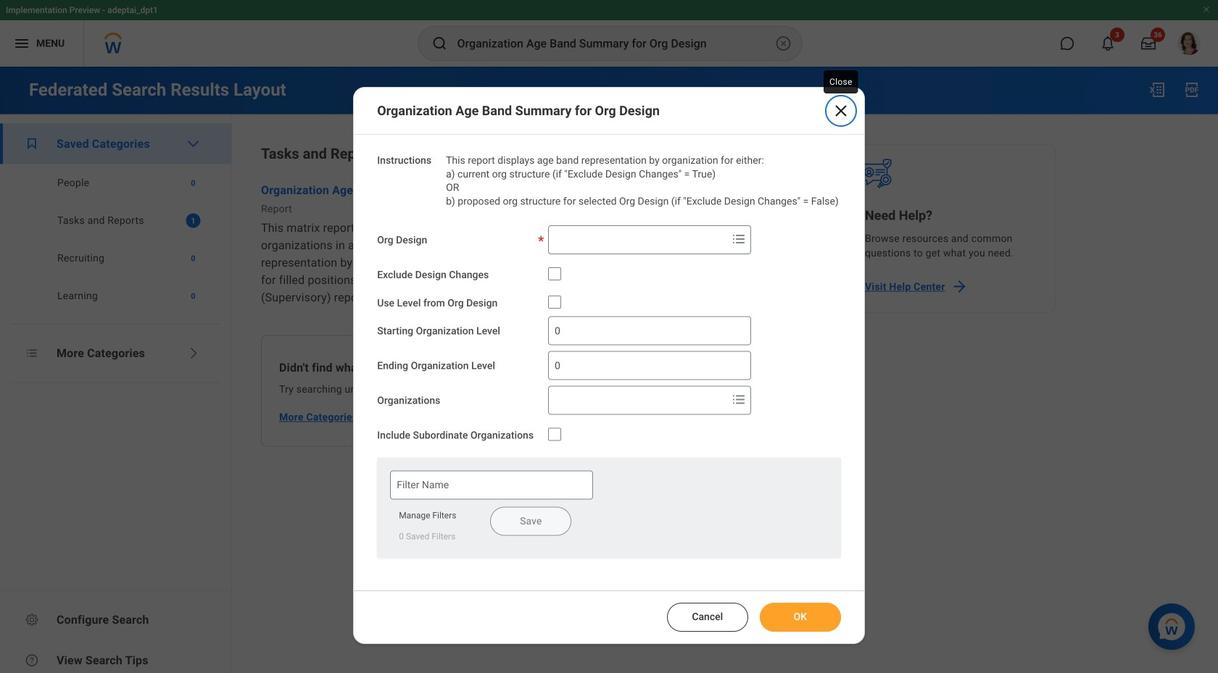 Task type: locate. For each thing, give the bounding box(es) containing it.
view printable version (pdf) image
[[1184, 81, 1201, 99]]

Filter Name text field
[[390, 471, 593, 500]]

Search field
[[549, 227, 727, 253], [549, 388, 727, 414]]

dialog
[[353, 87, 865, 645]]

media mylearning image
[[25, 137, 39, 151]]

0 vertical spatial search field
[[549, 227, 727, 253]]

profile logan mcneil element
[[1169, 28, 1210, 59]]

1 list from the top
[[0, 124, 231, 315]]

1 search field from the top
[[549, 227, 727, 253]]

search field for prompts image at right bottom
[[549, 388, 727, 414]]

list
[[0, 124, 231, 315], [0, 164, 231, 315]]

None text field
[[548, 351, 751, 380]]

search field for prompts icon
[[549, 227, 727, 253]]

1 vertical spatial search field
[[549, 388, 727, 414]]

None text field
[[548, 317, 751, 346]]

search image
[[431, 35, 449, 52]]

banner
[[0, 0, 1218, 67]]

chevron down image
[[186, 137, 201, 151]]

notifications large image
[[1101, 36, 1115, 51]]

tooltip
[[821, 67, 861, 96]]

chevron right image
[[186, 346, 201, 361]]

question outline image
[[25, 654, 39, 668]]

main content
[[0, 67, 1218, 674], [232, 115, 1218, 674]]

x image
[[832, 102, 850, 120]]

2 search field from the top
[[549, 388, 727, 414]]



Task type: describe. For each thing, give the bounding box(es) containing it.
prompts image
[[730, 391, 748, 409]]

gear image
[[25, 613, 39, 628]]

x circle image
[[775, 35, 792, 52]]

1 results element
[[186, 214, 201, 228]]

close environment banner image
[[1202, 5, 1211, 14]]

prompts image
[[730, 231, 748, 248]]

arrow right image
[[951, 278, 969, 296]]

export to excel image
[[1149, 81, 1166, 99]]

2 list from the top
[[0, 164, 231, 315]]

inbox large image
[[1142, 36, 1156, 51]]



Task type: vqa. For each thing, say whether or not it's contained in the screenshot.
chevron down icon's location icon
no



